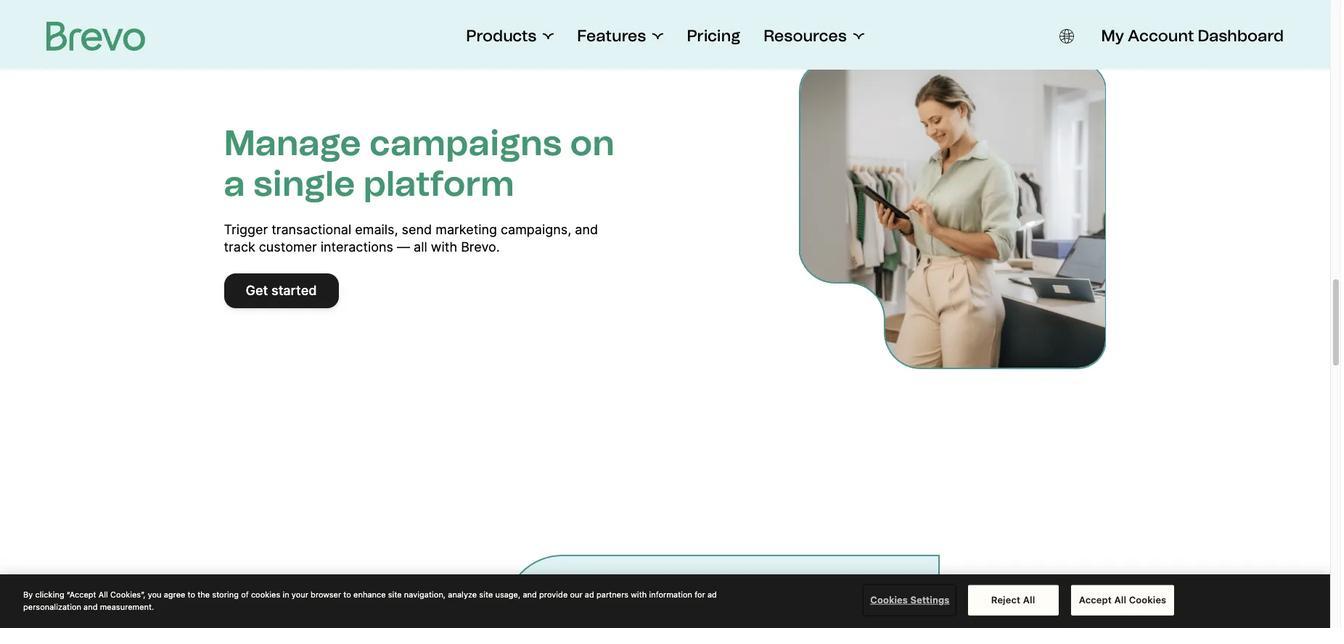 Task type: locate. For each thing, give the bounding box(es) containing it.
pricing link
[[687, 26, 740, 46]]

2 site from the left
[[479, 590, 493, 599]]

0 vertical spatial the
[[198, 590, 210, 599]]

0 horizontal spatial site
[[388, 590, 402, 599]]

the down dashboard
[[664, 612, 690, 628]]

all
[[99, 590, 108, 599], [1023, 594, 1035, 606], [1114, 594, 1126, 606]]

cookies
[[251, 590, 280, 599]]

platform
[[363, 163, 514, 205]]

the
[[198, 590, 210, 599], [664, 612, 690, 628]]

and down "so"
[[740, 612, 770, 628]]

check
[[613, 612, 660, 628]]

0 horizontal spatial with
[[431, 239, 457, 255]]

analyze
[[448, 590, 477, 599]]

cookies right the accept
[[1129, 594, 1167, 606]]

to right love
[[868, 591, 885, 611]]

2 ad from the left
[[708, 590, 717, 599]]

the left storing
[[198, 590, 210, 599]]

cookies settings
[[870, 594, 950, 606]]

my account dashboard
[[1101, 26, 1284, 46]]

site left usage,
[[479, 590, 493, 599]]

to inside the "the email dashboard is so detailed! i love to go there, check the stats, and see ho
[[868, 591, 885, 611]]

—
[[397, 239, 410, 255]]

accept
[[1079, 594, 1112, 606]]

for
[[695, 590, 705, 599]]

features
[[577, 26, 646, 46]]

1 horizontal spatial site
[[479, 590, 493, 599]]

and right campaigns,
[[575, 222, 598, 237]]

0 vertical spatial with
[[431, 239, 457, 255]]

1 vertical spatial the
[[664, 612, 690, 628]]

resources
[[764, 26, 847, 46]]

accept all cookies button
[[1071, 585, 1174, 616]]

partners
[[597, 590, 629, 599]]

the inside by clicking "accept all cookies", you agree to the storing of cookies in your browser to enhance site navigation, analyze site usage, and provide our ad partners with information for ad personalization and measurement.
[[198, 590, 210, 599]]

0 horizontal spatial ad
[[585, 590, 594, 599]]

0 horizontal spatial the
[[198, 590, 210, 599]]

a
[[224, 163, 245, 205]]

track
[[224, 239, 255, 255]]

0 horizontal spatial all
[[99, 590, 108, 599]]

1 horizontal spatial the
[[664, 612, 690, 628]]

transactional
[[272, 222, 351, 237]]

reject all
[[991, 594, 1035, 606]]

cookies inside button
[[870, 594, 908, 606]]

ad right the our
[[585, 590, 594, 599]]

button image
[[1059, 29, 1074, 44]]

site right enhance in the left bottom of the page
[[388, 590, 402, 599]]

"the email dashboard is so detailed! i love to go there, check the stats, and see ho
[[540, 591, 885, 628]]

trigger transactional emails, send marketing campaigns, and track customer interactions — all with brevo.
[[224, 222, 598, 255]]

site
[[388, 590, 402, 599], [479, 590, 493, 599]]

account
[[1128, 26, 1194, 46]]

random image
[[799, 62, 1106, 369]]

1 cookies from the left
[[870, 594, 908, 606]]

clicking
[[35, 590, 64, 599]]

"the
[[540, 591, 577, 611]]

brevo image
[[46, 22, 145, 51]]

ad right for
[[708, 590, 717, 599]]

our
[[570, 590, 583, 599]]

all right the accept
[[1114, 594, 1126, 606]]

my
[[1101, 26, 1124, 46]]

0 horizontal spatial to
[[188, 590, 195, 599]]

emails,
[[355, 222, 398, 237]]

to right agree at left
[[188, 590, 195, 599]]

settings
[[910, 594, 950, 606]]

and right usage,
[[523, 590, 537, 599]]

1 horizontal spatial cookies
[[1129, 594, 1167, 606]]

"accept
[[67, 590, 96, 599]]

with inside by clicking "accept all cookies", you agree to the storing of cookies in your browser to enhance site navigation, analyze site usage, and provide our ad partners with information for ad personalization and measurement.
[[631, 590, 647, 599]]

cookies settings button
[[865, 586, 955, 615]]

send
[[402, 222, 432, 237]]

2 cookies from the left
[[1129, 594, 1167, 606]]

see
[[774, 612, 802, 628]]

single
[[253, 163, 355, 205]]

cookies right love
[[870, 594, 908, 606]]

1 horizontal spatial all
[[1023, 594, 1035, 606]]

1 vertical spatial with
[[631, 590, 647, 599]]

1 horizontal spatial ad
[[708, 590, 717, 599]]

all inside accept all cookies button
[[1114, 594, 1126, 606]]

cookies
[[870, 594, 908, 606], [1129, 594, 1167, 606]]

campaigns
[[369, 122, 562, 164]]

manage
[[224, 122, 361, 164]]

with right all
[[431, 239, 457, 255]]

0 horizontal spatial cookies
[[870, 594, 908, 606]]

you
[[148, 590, 161, 599]]

all right reject
[[1023, 594, 1035, 606]]

browser
[[311, 590, 341, 599]]

to
[[188, 590, 195, 599], [343, 590, 351, 599], [868, 591, 885, 611]]

by clicking "accept all cookies", you agree to the storing of cookies in your browser to enhance site navigation, analyze site usage, and provide our ad partners with information for ad personalization and measurement.
[[23, 590, 717, 611]]

2 horizontal spatial to
[[868, 591, 885, 611]]

is
[[715, 591, 728, 611]]

with up the check
[[631, 590, 647, 599]]

all right "accept
[[99, 590, 108, 599]]

and
[[575, 222, 598, 237], [523, 590, 537, 599], [84, 602, 98, 611], [740, 612, 770, 628]]

with
[[431, 239, 457, 255], [631, 590, 647, 599]]

all inside reject all button
[[1023, 594, 1035, 606]]

1 ad from the left
[[585, 590, 594, 599]]

to right browser at the bottom of the page
[[343, 590, 351, 599]]

2 horizontal spatial all
[[1114, 594, 1126, 606]]

ad
[[585, 590, 594, 599], [708, 590, 717, 599]]

1 horizontal spatial with
[[631, 590, 647, 599]]

personalization
[[23, 602, 81, 611]]



Task type: vqa. For each thing, say whether or not it's contained in the screenshot.
check on the bottom of the page
yes



Task type: describe. For each thing, give the bounding box(es) containing it.
reject
[[991, 594, 1021, 606]]

email
[[581, 591, 623, 611]]

trigger
[[224, 222, 268, 237]]

go
[[540, 612, 560, 628]]

manage campaigns on a single platform
[[224, 122, 615, 205]]

all inside by clicking "accept all cookies", you agree to the storing of cookies in your browser to enhance site navigation, analyze site usage, and provide our ad partners with information for ad personalization and measurement.
[[99, 590, 108, 599]]

products
[[466, 26, 537, 46]]

brevo.
[[461, 239, 500, 255]]

your
[[292, 590, 308, 599]]

1 horizontal spatial to
[[343, 590, 351, 599]]

on
[[570, 122, 615, 164]]

stats,
[[693, 612, 737, 628]]

get started button
[[224, 274, 339, 308]]

love
[[833, 591, 865, 611]]

and down "accept
[[84, 602, 98, 611]]

pricing
[[687, 26, 740, 46]]

there,
[[563, 612, 609, 628]]

customer
[[259, 239, 317, 255]]

by
[[23, 590, 33, 599]]

campaigns,
[[501, 222, 571, 237]]

enhance
[[353, 590, 386, 599]]

storing
[[212, 590, 239, 599]]

my account dashboard link
[[1101, 26, 1284, 46]]

and inside the trigger transactional emails, send marketing campaigns, and track customer interactions — all with brevo.
[[575, 222, 598, 237]]

detailed!
[[755, 591, 822, 611]]

so
[[732, 591, 751, 611]]

the inside the "the email dashboard is so detailed! i love to go there, check the stats, and see ho
[[664, 612, 690, 628]]

cookies",
[[110, 590, 146, 599]]

started
[[271, 283, 317, 298]]

information
[[649, 590, 692, 599]]

and inside the "the email dashboard is so detailed! i love to go there, check the stats, and see ho
[[740, 612, 770, 628]]

navigation,
[[404, 590, 446, 599]]

provide
[[539, 590, 568, 599]]

dashboard
[[627, 591, 712, 611]]

1 site from the left
[[388, 590, 402, 599]]

accept all cookies
[[1079, 594, 1167, 606]]

marketing
[[436, 222, 497, 237]]

all
[[414, 239, 427, 255]]

of
[[241, 590, 249, 599]]

agree
[[164, 590, 185, 599]]

testimonial image
[[391, 616, 521, 628]]

cookies inside button
[[1129, 594, 1167, 606]]

interactions
[[321, 239, 393, 255]]

all for reject all
[[1023, 594, 1035, 606]]

all for accept all cookies
[[1114, 594, 1126, 606]]

with inside the trigger transactional emails, send marketing campaigns, and track customer interactions — all with brevo.
[[431, 239, 457, 255]]

features link
[[577, 26, 664, 46]]

i
[[825, 591, 829, 611]]

products link
[[466, 26, 554, 46]]

in
[[283, 590, 289, 599]]

get started
[[246, 283, 317, 298]]

get
[[246, 283, 268, 298]]

usage,
[[495, 590, 521, 599]]

resources link
[[764, 26, 864, 46]]

measurement.
[[100, 602, 154, 611]]

reject all button
[[968, 585, 1059, 616]]

dashboard
[[1198, 26, 1284, 46]]



